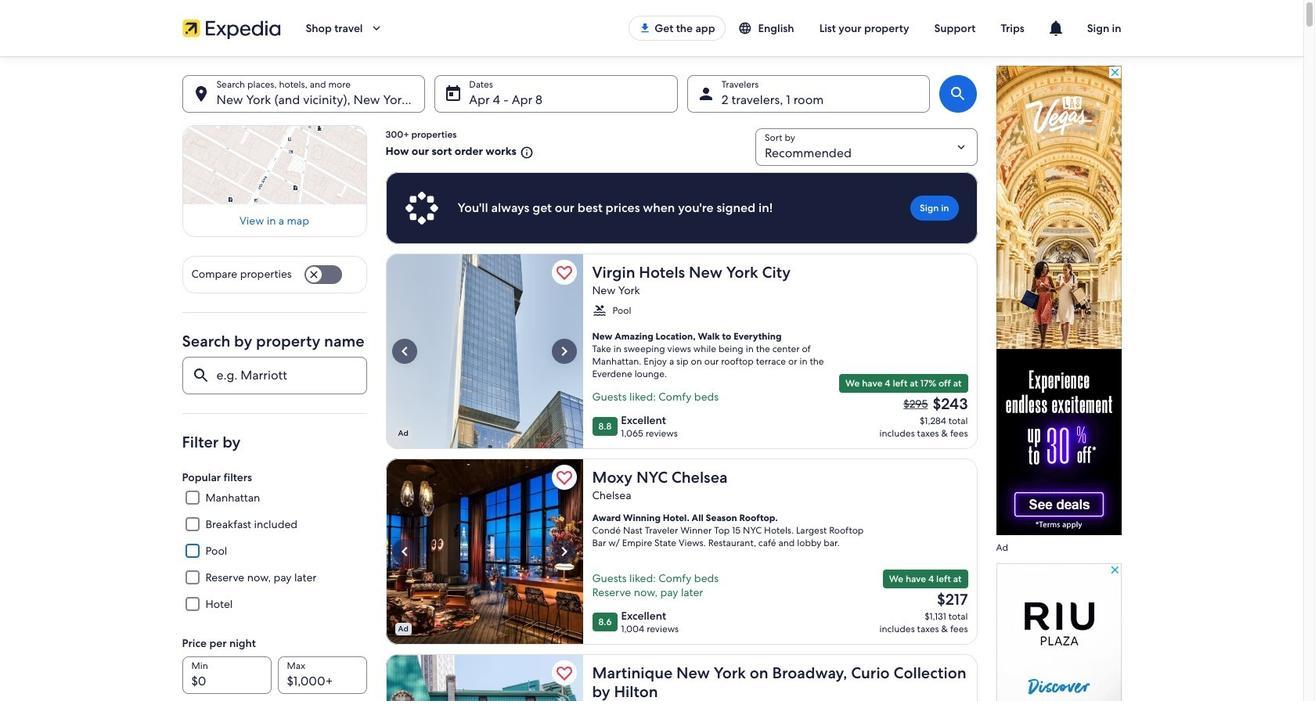 Task type: locate. For each thing, give the bounding box(es) containing it.
0 vertical spatial room image
[[583, 254, 780, 449]]

1 vertical spatial exterior image
[[386, 655, 583, 702]]

show next image for virgin hotels new york city image
[[555, 342, 574, 361]]

1 horizontal spatial small image
[[592, 304, 606, 318]]

0 vertical spatial small image
[[738, 21, 758, 35]]

communication center icon image
[[1047, 19, 1066, 38]]

garden image
[[583, 459, 780, 645]]

0 vertical spatial exterior image
[[386, 254, 583, 449]]

exterior image
[[386, 254, 583, 449], [386, 655, 583, 702]]

expedia logo image
[[182, 17, 281, 39]]

2 room image from the top
[[583, 655, 780, 702]]

1 vertical spatial room image
[[583, 655, 780, 702]]

0 horizontal spatial small image
[[517, 145, 534, 159]]

1 room image from the top
[[583, 254, 780, 449]]

$1,000 and above, Maximum, Price per night text field
[[278, 657, 367, 695]]

room image
[[583, 254, 780, 449], [583, 655, 780, 702]]

2 exterior image from the top
[[386, 655, 583, 702]]

show next image for moxy nyc chelsea image
[[555, 543, 574, 561]]

2 vertical spatial small image
[[592, 304, 606, 318]]

small image
[[738, 21, 758, 35], [517, 145, 534, 159], [592, 304, 606, 318]]

show previous image for virgin hotels new york city image
[[395, 342, 414, 361]]

1 exterior image from the top
[[386, 254, 583, 449]]

1 vertical spatial small image
[[517, 145, 534, 159]]

bar (on property) image
[[386, 459, 583, 645]]

$0, Minimum, Price per night text field
[[182, 657, 271, 695]]



Task type: vqa. For each thing, say whether or not it's contained in the screenshot.
the car suppliers logo
no



Task type: describe. For each thing, give the bounding box(es) containing it.
2 horizontal spatial small image
[[738, 21, 758, 35]]

exterior image for second room image from the bottom of the page
[[386, 254, 583, 449]]

show previous image for moxy nyc chelsea image
[[395, 543, 414, 561]]

static map image image
[[182, 125, 367, 204]]

exterior image for first room image from the bottom
[[386, 655, 583, 702]]

download the app button image
[[639, 22, 652, 34]]

trailing image
[[369, 21, 383, 35]]

search image
[[949, 85, 968, 103]]



